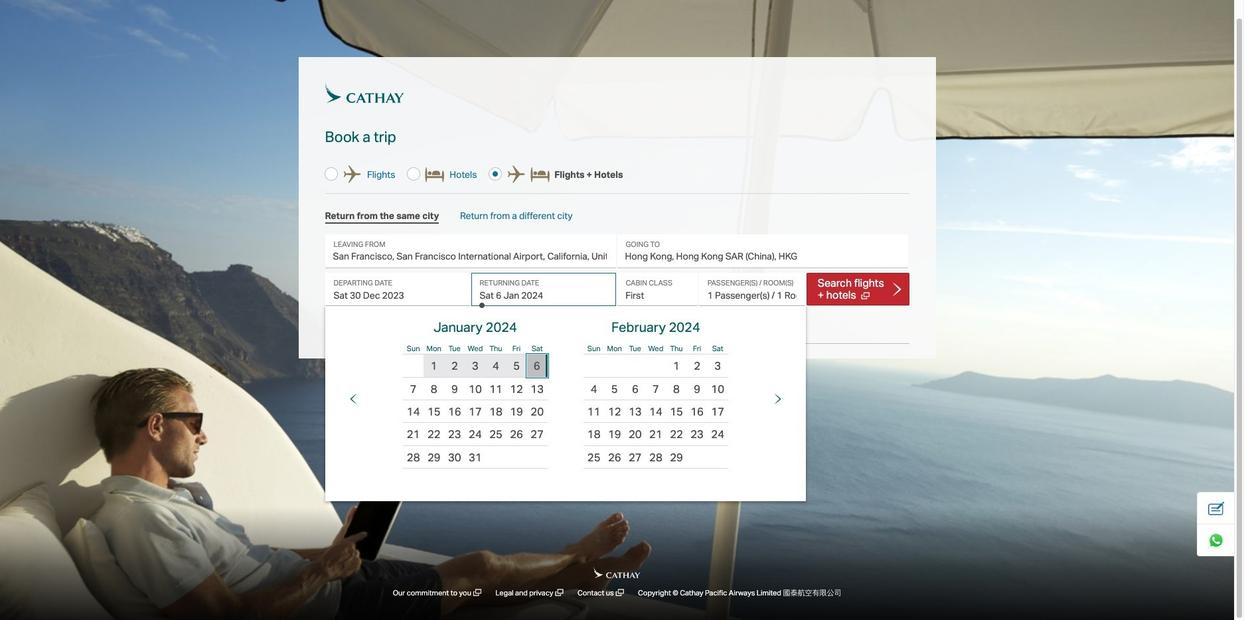 Task type: describe. For each thing, give the bounding box(es) containing it.
0 horizontal spatial newpage image
[[554, 588, 566, 599]]

newpage image
[[471, 588, 483, 599]]

plane image
[[344, 166, 361, 183]]

responsive_global_header_labels_logo image alt text image
[[325, 84, 405, 103]]

bed image
[[425, 167, 444, 182]]

Leaving from text field
[[325, 235, 616, 268]]

Going to text field
[[617, 235, 908, 268]]

bed image
[[531, 167, 550, 182]]



Task type: vqa. For each thing, say whether or not it's contained in the screenshot.
'17'
no



Task type: locate. For each thing, give the bounding box(es) containing it.
1 horizontal spatial newpage image
[[614, 588, 626, 599]]

arrow forward image
[[893, 282, 902, 296]]

visit cathay image
[[594, 567, 641, 579]]

2 horizontal spatial newpage image
[[862, 288, 870, 302]]

plane image
[[508, 166, 525, 183]]

newpage image
[[862, 288, 870, 302], [554, 588, 566, 599], [614, 588, 626, 599]]

application
[[336, 306, 795, 469]]

feedback icon image
[[1209, 500, 1225, 516]]

chatbot icon image
[[1209, 532, 1225, 548]]



